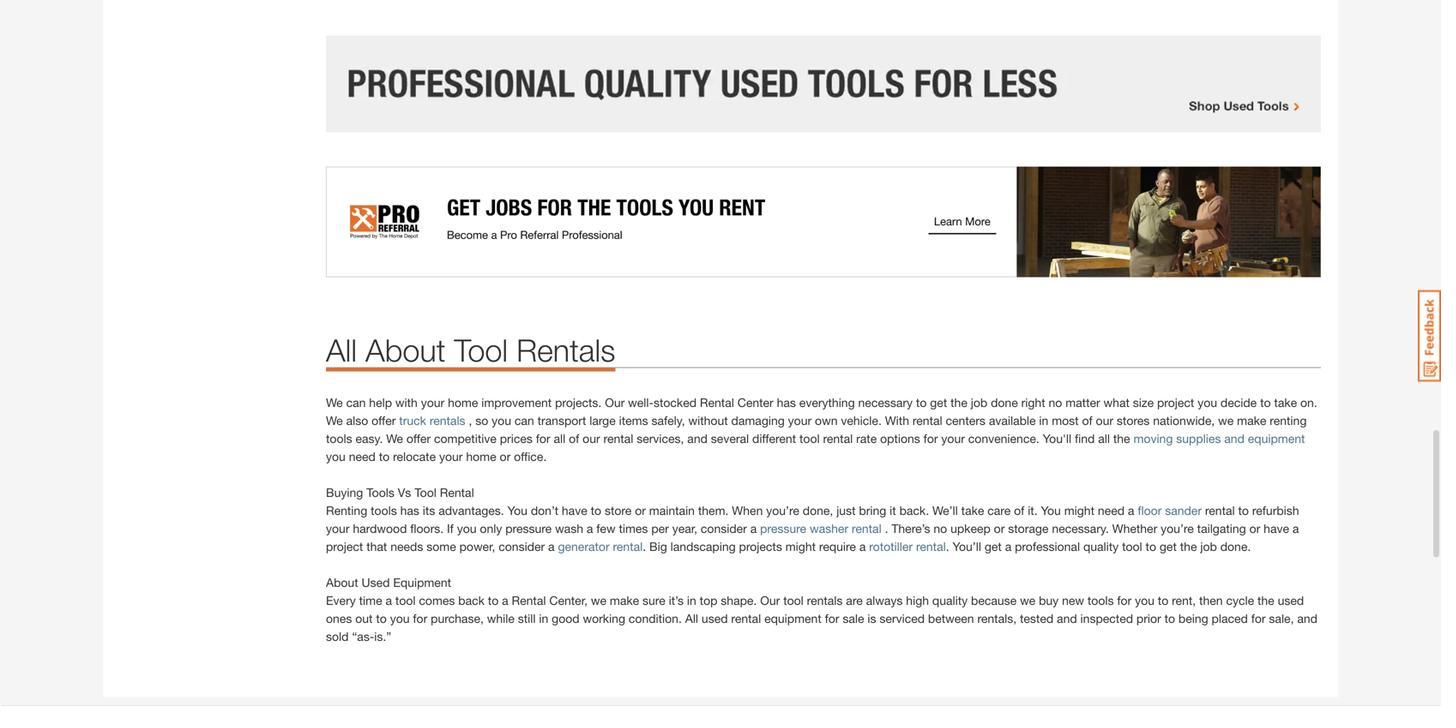 Task type: vqa. For each thing, say whether or not it's contained in the screenshot.
$ within $ 109 49 /box
no



Task type: describe. For each thing, give the bounding box(es) containing it.
1 all from the left
[[554, 432, 565, 446]]

all about tool rentals
[[326, 332, 615, 368]]

advantages.
[[439, 504, 504, 518]]

a up the while
[[502, 594, 508, 608]]

whether
[[1112, 522, 1157, 536]]

new
[[1062, 594, 1084, 608]]

while
[[487, 612, 515, 626]]

0 vertical spatial of
[[1082, 414, 1093, 428]]

year,
[[672, 522, 697, 536]]

because
[[971, 594, 1017, 608]]

done
[[991, 396, 1018, 410]]

. inside . there's no upkeep or storage necessary. whether you're tailgating or have a project that needs some power, consider a
[[885, 522, 888, 536]]

just
[[837, 504, 856, 518]]

some
[[427, 540, 456, 554]]

1 vertical spatial we
[[326, 414, 343, 428]]

project inside . there's no upkeep or storage necessary. whether you're tailgating or have a project that needs some power, consider a
[[326, 540, 363, 554]]

on.
[[1300, 396, 1317, 410]]

1 horizontal spatial our
[[1096, 414, 1113, 428]]

need inside moving supplies and equipment you need to relocate your home or office.
[[349, 450, 376, 464]]

for left sale
[[825, 612, 839, 626]]

we inside , so you can transport large items safely, without damaging your own vehicle. with rental centers available in most of our stores nationwide, we make renting tools easy. we offer competitive prices for all of our rental services, and several different tool rental rate options for your convenience. you'll find all the
[[1218, 414, 1234, 428]]

its
[[423, 504, 435, 518]]

your inside rental to refurbish your hardwood floors. if you only pressure wash a few times per year, consider a
[[326, 522, 350, 536]]

supplies
[[1176, 432, 1221, 446]]

rental down times
[[613, 540, 643, 554]]

home inside we can help with your home improvement projects. our well-stocked rental center has everything necessary to get the job done right no matter what size project you decide to take on. we also offer
[[448, 396, 478, 410]]

ones
[[326, 612, 352, 626]]

make inside , so you can transport large items safely, without damaging your own vehicle. with rental centers available in most of our stores nationwide, we make renting tools easy. we offer competitive prices for all of our rental services, and several different tool rental rate options for your convenience. you'll find all the
[[1237, 414, 1266, 428]]

moving
[[1134, 432, 1173, 446]]

for up inspected
[[1117, 594, 1132, 608]]

different
[[752, 432, 796, 446]]

become a pro referral professional image
[[326, 167, 1321, 278]]

your left own
[[788, 414, 812, 428]]

transport
[[537, 414, 586, 428]]

tools inside about used equipment every time a tool comes back to a rental center, we make sure it's in top shape. our tool rentals are always high quality because we buy new tools for you to rent, then cycle the used ones out to you for purchase, while still in good working condition. all used rental equipment for sale is serviced between rentals, tested and inspected prior to being placed for sale, and sold "as-is."
[[1088, 594, 1114, 608]]

your inside we can help with your home improvement projects. our well-stocked rental center has everything necessary to get the job done right no matter what size project you decide to take on. we also offer
[[421, 396, 445, 410]]

to right decide
[[1260, 396, 1271, 410]]

0 horizontal spatial has
[[400, 504, 419, 518]]

a right require
[[859, 540, 866, 554]]

in for it's
[[687, 594, 696, 608]]

tools
[[366, 486, 394, 500]]

feedback link image
[[1418, 290, 1441, 383]]

rentals,
[[977, 612, 1017, 626]]

floor sander link
[[1138, 504, 1202, 518]]

still
[[518, 612, 536, 626]]

services,
[[637, 432, 684, 446]]

take inside we can help with your home improvement projects. our well-stocked rental center has everything necessary to get the job done right no matter what size project you decide to take on. we also offer
[[1274, 396, 1297, 410]]

inspected
[[1080, 612, 1133, 626]]

prices
[[500, 432, 533, 446]]

buying tools vs tool rental
[[326, 486, 477, 500]]

relocate
[[393, 450, 436, 464]]

care
[[988, 504, 1011, 518]]

stores
[[1117, 414, 1150, 428]]

a down the when
[[750, 522, 757, 536]]

0 horizontal spatial rentals
[[430, 414, 465, 428]]

rototiller
[[869, 540, 913, 554]]

we inside , so you can transport large items safely, without damaging your own vehicle. with rental centers available in most of our stores nationwide, we make renting tools easy. we offer competitive prices for all of our rental services, and several different tool rental rate options for your convenience. you'll find all the
[[386, 432, 403, 446]]

rental to refurbish your hardwood floors. if you only pressure wash a few times per year, consider a
[[326, 504, 1299, 536]]

comes
[[419, 594, 455, 608]]

prior
[[1136, 612, 1161, 626]]

project inside we can help with your home improvement projects. our well-stocked rental center has everything necessary to get the job done right no matter what size project you decide to take on. we also offer
[[1157, 396, 1194, 410]]

own
[[815, 414, 838, 428]]

we can help with your home improvement projects. our well-stocked rental center has everything necessary to get the job done right no matter what size project you decide to take on. we also offer
[[326, 396, 1317, 428]]

few
[[596, 522, 616, 536]]

back
[[458, 594, 485, 608]]

the inside about used equipment every time a tool comes back to a rental center, we make sure it's in top shape. our tool rentals are always high quality because we buy new tools for you to rent, then cycle the used ones out to you for purchase, while still in good working condition. all used rental equipment for sale is serviced between rentals, tested and inspected prior to being placed for sale, and sold "as-is."
[[1258, 594, 1274, 608]]

make inside about used equipment every time a tool comes back to a rental center, we make sure it's in top shape. our tool rentals are always high quality because we buy new tools for you to rent, then cycle the used ones out to you for purchase, while still in good working condition. all used rental equipment for sale is serviced between rentals, tested and inspected prior to being placed for sale, and sold "as-is."
[[610, 594, 639, 608]]

floors.
[[410, 522, 444, 536]]

help
[[369, 396, 392, 410]]

tool down 'whether'
[[1122, 540, 1142, 554]]

tool down the equipment
[[395, 594, 416, 608]]

necessary
[[858, 396, 913, 410]]

time
[[359, 594, 382, 608]]

working
[[583, 612, 625, 626]]

rental inside about used equipment every time a tool comes back to a rental center, we make sure it's in top shape. our tool rentals are always high quality because we buy new tools for you to rent, then cycle the used ones out to you for purchase, while still in good working condition. all used rental equipment for sale is serviced between rentals, tested and inspected prior to being placed for sale, and sold "as-is."
[[731, 612, 761, 626]]

for right options
[[924, 432, 938, 446]]

rental inside rental to refurbish your hardwood floors. if you only pressure wash a few times per year, consider a
[[1205, 504, 1235, 518]]

don't
[[531, 504, 558, 518]]

0 horizontal spatial .
[[643, 540, 646, 554]]

and right the sale,
[[1297, 612, 1318, 626]]

them.
[[698, 504, 729, 518]]

necessary.
[[1052, 522, 1109, 536]]

quality inside about used equipment every time a tool comes back to a rental center, we make sure it's in top shape. our tool rentals are always high quality because we buy new tools for you to rent, then cycle the used ones out to you for purchase, while still in good working condition. all used rental equipment for sale is serviced between rentals, tested and inspected prior to being placed for sale, and sold "as-is."
[[932, 594, 968, 608]]

rental right the with
[[913, 414, 942, 428]]

generator rental . big landscaping projects might require a rototiller rental . you'll get a professional quality tool to get the job done.
[[558, 540, 1254, 554]]

several
[[711, 432, 749, 446]]

without
[[688, 414, 728, 428]]

are
[[846, 594, 863, 608]]

always
[[866, 594, 903, 608]]

top
[[700, 594, 717, 608]]

or down 'care' at right bottom
[[994, 522, 1005, 536]]

renting
[[326, 504, 367, 518]]

get inside we can help with your home improvement projects. our well-stocked rental center has everything necessary to get the job done right no matter what size project you decide to take on. we also offer
[[930, 396, 947, 410]]

you'll
[[953, 540, 981, 554]]

0 vertical spatial might
[[1064, 504, 1095, 518]]

1 horizontal spatial we
[[1020, 594, 1036, 608]]

right
[[1021, 396, 1045, 410]]

,
[[469, 414, 472, 428]]

our inside about used equipment every time a tool comes back to a rental center, we make sure it's in top shape. our tool rentals are always high quality because we buy new tools for you to rent, then cycle the used ones out to you for purchase, while still in good working condition. all used rental equipment for sale is serviced between rentals, tested and inspected prior to being placed for sale, and sold "as-is."
[[760, 594, 780, 608]]

also
[[346, 414, 368, 428]]

a left few
[[587, 522, 593, 536]]

and down 'new'
[[1057, 612, 1077, 626]]

a left the generator
[[548, 540, 555, 554]]

to right prior
[[1165, 612, 1175, 626]]

vs
[[398, 486, 411, 500]]

a down the refurbish
[[1293, 522, 1299, 536]]

for down comes
[[413, 612, 427, 626]]

rate
[[856, 432, 877, 446]]

there's
[[892, 522, 930, 536]]

improvement
[[481, 396, 552, 410]]

and inside moving supplies and equipment you need to relocate your home or office.
[[1224, 432, 1245, 446]]

about used equipment every time a tool comes back to a rental center, we make sure it's in top shape. our tool rentals are always high quality because we buy new tools for you to rent, then cycle the used ones out to you for purchase, while still in good working condition. all used rental equipment for sale is serviced between rentals, tested and inspected prior to being placed for sale, and sold "as-is."
[[326, 576, 1318, 644]]

storage
[[1008, 522, 1049, 536]]

back.
[[899, 504, 929, 518]]

2 pressure from the left
[[760, 522, 806, 536]]

you'll
[[1043, 432, 1071, 446]]

rental down there's
[[916, 540, 946, 554]]

1 horizontal spatial used
[[1278, 594, 1304, 608]]

rental down items
[[604, 432, 633, 446]]

1 horizontal spatial about
[[365, 332, 446, 368]]

to down 'whether'
[[1146, 540, 1156, 554]]

sure
[[642, 594, 665, 608]]

job inside we can help with your home improvement projects. our well-stocked rental center has everything necessary to get the job done right no matter what size project you decide to take on. we also offer
[[971, 396, 987, 410]]

0 horizontal spatial of
[[569, 432, 579, 446]]

vehicle.
[[841, 414, 882, 428]]

office.
[[514, 450, 547, 464]]

1 vertical spatial take
[[961, 504, 984, 518]]

2 vertical spatial in
[[539, 612, 548, 626]]

professional quality used tools for less > shop used tools image
[[326, 35, 1321, 133]]

0 horizontal spatial all
[[326, 332, 357, 368]]

to right necessary
[[916, 396, 927, 410]]

0 vertical spatial tool
[[454, 332, 508, 368]]

good
[[552, 612, 580, 626]]

serviced
[[880, 612, 925, 626]]

1 horizontal spatial get
[[985, 540, 1002, 554]]

center,
[[549, 594, 588, 608]]

rototiller rental link
[[869, 540, 946, 554]]

the inside we can help with your home improvement projects. our well-stocked rental center has everything necessary to get the job done right no matter what size project you decide to take on. we also offer
[[951, 396, 967, 410]]

is."
[[374, 630, 391, 644]]

center
[[737, 396, 773, 410]]

rentals inside about used equipment every time a tool comes back to a rental center, we make sure it's in top shape. our tool rentals are always high quality because we buy new tools for you to rent, then cycle the used ones out to you for purchase, while still in good working condition. all used rental equipment for sale is serviced between rentals, tested and inspected prior to being placed for sale, and sold "as-is."
[[807, 594, 843, 608]]

1 vertical spatial job
[[1200, 540, 1217, 554]]

safely,
[[651, 414, 685, 428]]

can inside , so you can transport large items safely, without damaging your own vehicle. with rental centers available in most of our stores nationwide, we make renting tools easy. we offer competitive prices for all of our rental services, and several different tool rental rate options for your convenience. you'll find all the
[[515, 414, 534, 428]]

so
[[475, 414, 488, 428]]

2 horizontal spatial .
[[946, 540, 949, 554]]

0 horizontal spatial we
[[591, 594, 606, 608]]

home inside moving supplies and equipment you need to relocate your home or office.
[[466, 450, 496, 464]]

tool right shape.
[[783, 594, 804, 608]]



Task type: locate. For each thing, give the bounding box(es) containing it.
for up office.
[[536, 432, 550, 446]]

landscaping
[[671, 540, 736, 554]]

1 horizontal spatial tools
[[371, 504, 397, 518]]

you right it.
[[1041, 504, 1061, 518]]

you're down "sander"
[[1161, 522, 1194, 536]]

1 vertical spatial tool
[[414, 486, 436, 500]]

1 vertical spatial you're
[[1161, 522, 1194, 536]]

1 horizontal spatial take
[[1274, 396, 1297, 410]]

tool up its
[[414, 486, 436, 500]]

2 horizontal spatial get
[[1160, 540, 1177, 554]]

rental for stocked
[[700, 396, 734, 410]]

hardwood
[[353, 522, 407, 536]]

that
[[366, 540, 387, 554]]

about up every at left
[[326, 576, 358, 590]]

and inside , so you can transport large items safely, without damaging your own vehicle. with rental centers available in most of our stores nationwide, we make renting tools easy. we offer competitive prices for all of our rental services, and several different tool rental rate options for your convenience. you'll find all the
[[687, 432, 708, 446]]

take
[[1274, 396, 1297, 410], [961, 504, 984, 518]]

store
[[605, 504, 632, 518]]

0 horizontal spatial equipment
[[764, 612, 822, 626]]

. left big
[[643, 540, 646, 554]]

or
[[500, 450, 511, 464], [635, 504, 646, 518], [994, 522, 1005, 536], [1249, 522, 1260, 536]]

1 you from the left
[[507, 504, 527, 518]]

centers
[[946, 414, 986, 428]]

our inside we can help with your home improvement projects. our well-stocked rental center has everything necessary to get the job done right no matter what size project you decide to take on. we also offer
[[605, 396, 625, 410]]

has right center
[[777, 396, 796, 410]]

rentals
[[516, 332, 615, 368]]

pressure inside rental to refurbish your hardwood floors. if you only pressure wash a few times per year, consider a
[[505, 522, 552, 536]]

1 pressure from the left
[[505, 522, 552, 536]]

large
[[590, 414, 616, 428]]

0 vertical spatial no
[[1049, 396, 1062, 410]]

can inside we can help with your home improvement projects. our well-stocked rental center has everything necessary to get the job done right no matter what size project you decide to take on. we also offer
[[346, 396, 366, 410]]

1 horizontal spatial offer
[[406, 432, 431, 446]]

rental down bring
[[852, 522, 882, 536]]

to up the while
[[488, 594, 499, 608]]

a down storage
[[1005, 540, 1012, 554]]

have inside . there's no upkeep or storage necessary. whether you're tailgating or have a project that needs some power, consider a
[[1264, 522, 1289, 536]]

generator
[[558, 540, 610, 554]]

equipment
[[1248, 432, 1305, 446], [764, 612, 822, 626]]

1 vertical spatial consider
[[499, 540, 545, 554]]

about
[[365, 332, 446, 368], [326, 576, 358, 590]]

with
[[885, 414, 909, 428]]

0 vertical spatial rentals
[[430, 414, 465, 428]]

tools inside , so you can transport large items safely, without damaging your own vehicle. with rental centers available in most of our stores nationwide, we make renting tools easy. we offer competitive prices for all of our rental services, and several different tool rental rate options for your convenience. you'll find all the
[[326, 432, 352, 446]]

what
[[1104, 396, 1130, 410]]

0 vertical spatial in
[[1039, 414, 1048, 428]]

you
[[507, 504, 527, 518], [1041, 504, 1061, 518]]

1 vertical spatial of
[[569, 432, 579, 446]]

0 horizontal spatial used
[[702, 612, 728, 626]]

you inside we can help with your home improvement projects. our well-stocked rental center has everything necessary to get the job done right no matter what size project you decide to take on. we also offer
[[1198, 396, 1217, 410]]

you're
[[766, 504, 799, 518], [1161, 522, 1194, 536]]

rental up tailgating
[[1205, 504, 1235, 518]]

rental for a
[[512, 594, 546, 608]]

of left it.
[[1014, 504, 1024, 518]]

offer down help
[[372, 414, 396, 428]]

equipment left sale
[[764, 612, 822, 626]]

no inside we can help with your home improvement projects. our well-stocked rental center has everything necessary to get the job done right no matter what size project you decide to take on. we also offer
[[1049, 396, 1062, 410]]

you inside rental to refurbish your hardwood floors. if you only pressure wash a few times per year, consider a
[[457, 522, 477, 536]]

1 vertical spatial used
[[702, 612, 728, 626]]

the
[[951, 396, 967, 410], [1113, 432, 1130, 446], [1180, 540, 1197, 554], [1258, 594, 1274, 608]]

tools up inspected
[[1088, 594, 1114, 608]]

1 vertical spatial need
[[1098, 504, 1125, 518]]

1 horizontal spatial pressure
[[760, 522, 806, 536]]

rental
[[700, 396, 734, 410], [440, 486, 474, 500], [512, 594, 546, 608]]

to inside rental to refurbish your hardwood floors. if you only pressure wash a few times per year, consider a
[[1238, 504, 1249, 518]]

maintain
[[649, 504, 695, 518]]

0 vertical spatial can
[[346, 396, 366, 410]]

1 vertical spatial tools
[[371, 504, 397, 518]]

. left you'll on the bottom of the page
[[946, 540, 949, 554]]

projects.
[[555, 396, 602, 410]]

you up prior
[[1135, 594, 1155, 608]]

rentals left ,
[[430, 414, 465, 428]]

0 vertical spatial rental
[[700, 396, 734, 410]]

0 horizontal spatial you're
[[766, 504, 799, 518]]

convenience.
[[968, 432, 1039, 446]]

2 horizontal spatial rental
[[700, 396, 734, 410]]

consider
[[701, 522, 747, 536], [499, 540, 545, 554]]

0 vertical spatial consider
[[701, 522, 747, 536]]

1 vertical spatial rental
[[440, 486, 474, 500]]

it.
[[1028, 504, 1038, 518]]

0 horizontal spatial rental
[[440, 486, 474, 500]]

rental up without
[[700, 396, 734, 410]]

no inside . there's no upkeep or storage necessary. whether you're tailgating or have a project that needs some power, consider a
[[934, 522, 947, 536]]

used up the sale,
[[1278, 594, 1304, 608]]

buying
[[326, 486, 363, 500]]

0 horizontal spatial take
[[961, 504, 984, 518]]

1 horizontal spatial in
[[687, 594, 696, 608]]

well-
[[628, 396, 654, 410]]

tools down tools
[[371, 504, 397, 518]]

it's
[[669, 594, 684, 608]]

tools
[[326, 432, 352, 446], [371, 504, 397, 518], [1088, 594, 1114, 608]]

has down vs at the bottom of the page
[[400, 504, 419, 518]]

1 vertical spatial rentals
[[807, 594, 843, 608]]

0 vertical spatial job
[[971, 396, 987, 410]]

rental inside about used equipment every time a tool comes back to a rental center, we make sure it's in top shape. our tool rentals are always high quality because we buy new tools for you to rent, then cycle the used ones out to you for purchase, while still in good working condition. all used rental equipment for sale is serviced between rentals, tested and inspected prior to being placed for sale, and sold "as-is."
[[512, 594, 546, 608]]

1 horizontal spatial equipment
[[1248, 432, 1305, 446]]

1 horizontal spatial consider
[[701, 522, 747, 536]]

our up large
[[605, 396, 625, 410]]

rentals left are
[[807, 594, 843, 608]]

1 horizontal spatial quality
[[1083, 540, 1119, 554]]

make up working
[[610, 594, 639, 608]]

you're inside . there's no upkeep or storage necessary. whether you're tailgating or have a project that needs some power, consider a
[[1161, 522, 1194, 536]]

home down competitive
[[466, 450, 496, 464]]

available
[[989, 414, 1036, 428]]

offer
[[372, 414, 396, 428], [406, 432, 431, 446]]

pressure
[[505, 522, 552, 536], [760, 522, 806, 536]]

pressure washer rental
[[760, 522, 882, 536]]

we up 'tested'
[[1020, 594, 1036, 608]]

your inside moving supplies and equipment you need to relocate your home or office.
[[439, 450, 463, 464]]

consider down only
[[499, 540, 545, 554]]

about up with on the bottom of page
[[365, 332, 446, 368]]

easy.
[[356, 432, 383, 446]]

project left 'that'
[[326, 540, 363, 554]]

tool
[[799, 432, 820, 446], [1122, 540, 1142, 554], [395, 594, 416, 608], [783, 594, 804, 608]]

we up moving supplies and equipment link
[[1218, 414, 1234, 428]]

quality down necessary. at the bottom
[[1083, 540, 1119, 554]]

1 horizontal spatial you're
[[1161, 522, 1194, 536]]

no up most
[[1049, 396, 1062, 410]]

truck rentals link
[[399, 414, 465, 428]]

a right the time
[[386, 594, 392, 608]]

in inside , so you can transport large items safely, without damaging your own vehicle. with rental centers available in most of our stores nationwide, we make renting tools easy. we offer competitive prices for all of our rental services, and several different tool rental rate options for your convenience. you'll find all the
[[1039, 414, 1048, 428]]

placed
[[1212, 612, 1248, 626]]

to up tailgating
[[1238, 504, 1249, 518]]

or down prices
[[500, 450, 511, 464]]

moving supplies and equipment link
[[1134, 432, 1305, 446]]

0 vertical spatial has
[[777, 396, 796, 410]]

need down easy. at the bottom left of page
[[349, 450, 376, 464]]

your down centers
[[941, 432, 965, 446]]

a
[[1128, 504, 1134, 518], [587, 522, 593, 536], [750, 522, 757, 536], [1293, 522, 1299, 536], [548, 540, 555, 554], [859, 540, 866, 554], [1005, 540, 1012, 554], [386, 594, 392, 608], [502, 594, 508, 608]]

1 horizontal spatial have
[[1264, 522, 1289, 536]]

to right out
[[376, 612, 387, 626]]

get down the floor sander link
[[1160, 540, 1177, 554]]

0 vertical spatial home
[[448, 396, 478, 410]]

get up centers
[[930, 396, 947, 410]]

0 horizontal spatial need
[[349, 450, 376, 464]]

equipment down renting
[[1248, 432, 1305, 446]]

need
[[349, 450, 376, 464], [1098, 504, 1125, 518]]

0 horizontal spatial our
[[605, 396, 625, 410]]

or inside moving supplies and equipment you need to relocate your home or office.
[[500, 450, 511, 464]]

only
[[480, 522, 502, 536]]

all up the also
[[326, 332, 357, 368]]

all inside about used equipment every time a tool comes back to a rental center, we make sure it's in top shape. our tool rentals are always high quality because we buy new tools for you to rent, then cycle the used ones out to you for purchase, while still in good working condition. all used rental equipment for sale is serviced between rentals, tested and inspected prior to being placed for sale, and sold "as-is."
[[685, 612, 698, 626]]

in for available
[[1039, 414, 1048, 428]]

you up buying
[[326, 450, 346, 464]]

power,
[[459, 540, 495, 554]]

0 horizontal spatial have
[[562, 504, 587, 518]]

being
[[1179, 612, 1208, 626]]

find
[[1075, 432, 1095, 446]]

0 horizontal spatial make
[[610, 594, 639, 608]]

generator rental link
[[558, 540, 643, 554]]

2 you from the left
[[1041, 504, 1061, 518]]

1 vertical spatial offer
[[406, 432, 431, 446]]

0 vertical spatial about
[[365, 332, 446, 368]]

the down stores
[[1113, 432, 1130, 446]]

0 vertical spatial we
[[326, 396, 343, 410]]

2 vertical spatial rental
[[512, 594, 546, 608]]

of
[[1082, 414, 1093, 428], [569, 432, 579, 446], [1014, 504, 1024, 518]]

2 horizontal spatial we
[[1218, 414, 1234, 428]]

rentals
[[430, 414, 465, 428], [807, 594, 843, 608]]

1 horizontal spatial rental
[[512, 594, 546, 608]]

pressure down the renting tools has its advantages. you don't have to store or maintain them. when you're done, just bring it back. we'll take care of it. you might need a floor sander
[[760, 522, 806, 536]]

1 horizontal spatial project
[[1157, 396, 1194, 410]]

damaging
[[731, 414, 785, 428]]

1 vertical spatial no
[[934, 522, 947, 536]]

about inside about used equipment every time a tool comes back to a rental center, we make sure it's in top shape. our tool rentals are always high quality because we buy new tools for you to rent, then cycle the used ones out to you for purchase, while still in good working condition. all used rental equipment for sale is serviced between rentals, tested and inspected prior to being placed for sale, and sold "as-is."
[[326, 576, 358, 590]]

have up wash at the left of page
[[562, 504, 587, 518]]

you up is."
[[390, 612, 410, 626]]

you right if
[[457, 522, 477, 536]]

rental up advantages.
[[440, 486, 474, 500]]

tool inside , so you can transport large items safely, without damaging your own vehicle. with rental centers available in most of our stores nationwide, we make renting tools easy. we offer competitive prices for all of our rental services, and several different tool rental rate options for your convenience. you'll find all the
[[799, 432, 820, 446]]

1 vertical spatial all
[[685, 612, 698, 626]]

everything
[[799, 396, 855, 410]]

all right condition.
[[685, 612, 698, 626]]

your down competitive
[[439, 450, 463, 464]]

0 horizontal spatial job
[[971, 396, 987, 410]]

1 vertical spatial home
[[466, 450, 496, 464]]

of down transport
[[569, 432, 579, 446]]

projects
[[739, 540, 782, 554]]

we'll
[[932, 504, 958, 518]]

pressure washer rental link
[[760, 522, 882, 536]]

equipment
[[393, 576, 451, 590]]

shape.
[[721, 594, 757, 608]]

rental inside we can help with your home improvement projects. our well-stocked rental center has everything necessary to get the job done right no matter what size project you decide to take on. we also offer
[[700, 396, 734, 410]]

1 vertical spatial about
[[326, 576, 358, 590]]

1 horizontal spatial all
[[685, 612, 698, 626]]

1 horizontal spatial can
[[515, 414, 534, 428]]

0 horizontal spatial offer
[[372, 414, 396, 428]]

0 horizontal spatial project
[[326, 540, 363, 554]]

our down large
[[583, 432, 600, 446]]

in right the still
[[539, 612, 548, 626]]

2 vertical spatial tools
[[1088, 594, 1114, 608]]

done,
[[803, 504, 833, 518]]

the inside , so you can transport large items safely, without damaging your own vehicle. with rental centers available in most of our stores nationwide, we make renting tools easy. we offer competitive prices for all of our rental services, and several different tool rental rate options for your convenience. you'll find all the
[[1113, 432, 1130, 446]]

1 horizontal spatial tool
[[454, 332, 508, 368]]

0 horizontal spatial consider
[[499, 540, 545, 554]]

0 horizontal spatial in
[[539, 612, 548, 626]]

or for have
[[635, 504, 646, 518]]

refurbish
[[1252, 504, 1299, 518]]

can down improvement
[[515, 414, 534, 428]]

1 horizontal spatial of
[[1014, 504, 1024, 518]]

0 vertical spatial quality
[[1083, 540, 1119, 554]]

1 horizontal spatial need
[[1098, 504, 1125, 518]]

rental down own
[[823, 432, 853, 446]]

our right shape.
[[760, 594, 780, 608]]

consider inside rental to refurbish your hardwood floors. if you only pressure wash a few times per year, consider a
[[701, 522, 747, 536]]

or up done.
[[1249, 522, 1260, 536]]

0 vertical spatial you're
[[766, 504, 799, 518]]

is
[[868, 612, 876, 626]]

0 horizontal spatial you
[[507, 504, 527, 518]]

consider inside . there's no upkeep or storage necessary. whether you're tailgating or have a project that needs some power, consider a
[[499, 540, 545, 554]]

2 horizontal spatial tools
[[1088, 594, 1114, 608]]

"as-
[[352, 630, 374, 644]]

take up renting
[[1274, 396, 1297, 410]]

tool
[[454, 332, 508, 368], [414, 486, 436, 500]]

or for whether
[[1249, 522, 1260, 536]]

professional
[[1015, 540, 1080, 554]]

0 horizontal spatial no
[[934, 522, 947, 536]]

most
[[1052, 414, 1079, 428]]

for left the sale,
[[1251, 612, 1266, 626]]

0 horizontal spatial get
[[930, 396, 947, 410]]

and right supplies
[[1224, 432, 1245, 446]]

1 vertical spatial quality
[[932, 594, 968, 608]]

need up 'whether'
[[1098, 504, 1125, 518]]

truck
[[399, 414, 426, 428]]

with
[[395, 396, 418, 410]]

1 horizontal spatial our
[[760, 594, 780, 608]]

done.
[[1220, 540, 1251, 554]]

0 vertical spatial make
[[1237, 414, 1266, 428]]

you inside , so you can transport large items safely, without damaging your own vehicle. with rental centers available in most of our stores nationwide, we make renting tools easy. we offer competitive prices for all of our rental services, and several different tool rental rate options for your convenience. you'll find all the
[[492, 414, 511, 428]]

2 vertical spatial we
[[386, 432, 403, 446]]

to inside moving supplies and equipment you need to relocate your home or office.
[[379, 450, 390, 464]]

and down without
[[687, 432, 708, 446]]

a up 'whether'
[[1128, 504, 1134, 518]]

the up centers
[[951, 396, 967, 410]]

you left the 'don't' on the left bottom of the page
[[507, 504, 527, 518]]

1 vertical spatial make
[[610, 594, 639, 608]]

1 horizontal spatial .
[[885, 522, 888, 536]]

or for relocate
[[500, 450, 511, 464]]

0 vertical spatial have
[[562, 504, 587, 518]]

you inside moving supplies and equipment you need to relocate your home or office.
[[326, 450, 346, 464]]

offer inside we can help with your home improvement projects. our well-stocked rental center has everything necessary to get the job done right no matter what size project you decide to take on. we also offer
[[372, 414, 396, 428]]

0 horizontal spatial might
[[786, 540, 816, 554]]

we up working
[[591, 594, 606, 608]]

you up the nationwide,
[[1198, 396, 1217, 410]]

project up the nationwide,
[[1157, 396, 1194, 410]]

then
[[1199, 594, 1223, 608]]

tested
[[1020, 612, 1054, 626]]

2 all from the left
[[1098, 432, 1110, 446]]

0 horizontal spatial tools
[[326, 432, 352, 446]]

your down renting
[[326, 522, 350, 536]]

truck rentals
[[399, 414, 465, 428]]

of up "find"
[[1082, 414, 1093, 428]]

1 horizontal spatial all
[[1098, 432, 1110, 446]]

have down the refurbish
[[1264, 522, 1289, 536]]

rental up the still
[[512, 594, 546, 608]]

0 vertical spatial offer
[[372, 414, 396, 428]]

1 horizontal spatial has
[[777, 396, 796, 410]]

has inside we can help with your home improvement projects. our well-stocked rental center has everything necessary to get the job done right no matter what size project you decide to take on. we also offer
[[777, 396, 796, 410]]

nationwide,
[[1153, 414, 1215, 428]]

0 horizontal spatial about
[[326, 576, 358, 590]]

job up centers
[[971, 396, 987, 410]]

your
[[421, 396, 445, 410], [788, 414, 812, 428], [941, 432, 965, 446], [439, 450, 463, 464], [326, 522, 350, 536]]

1 horizontal spatial no
[[1049, 396, 1062, 410]]

get right you'll on the bottom of the page
[[985, 540, 1002, 554]]

cycle
[[1226, 594, 1254, 608]]

offer inside , so you can transport large items safely, without damaging your own vehicle. with rental centers available in most of our stores nationwide, we make renting tools easy. we offer competitive prices for all of our rental services, and several different tool rental rate options for your convenience. you'll find all the
[[406, 432, 431, 446]]

rental down shape.
[[731, 612, 761, 626]]

we left help
[[326, 396, 343, 410]]

wash
[[555, 522, 583, 536]]

1 vertical spatial project
[[326, 540, 363, 554]]

have
[[562, 504, 587, 518], [1264, 522, 1289, 536]]

in down right
[[1039, 414, 1048, 428]]

to up few
[[591, 504, 601, 518]]

offer up relocate
[[406, 432, 431, 446]]

out
[[355, 612, 373, 626]]

0 vertical spatial take
[[1274, 396, 1297, 410]]

equipment inside moving supplies and equipment you need to relocate your home or office.
[[1248, 432, 1305, 446]]

1 vertical spatial our
[[583, 432, 600, 446]]

0 vertical spatial tools
[[326, 432, 352, 446]]

to left rent, at the right bottom
[[1158, 594, 1169, 608]]

require
[[819, 540, 856, 554]]

0 horizontal spatial our
[[583, 432, 600, 446]]

if
[[447, 522, 454, 536]]

high
[[906, 594, 929, 608]]

we right easy. at the bottom left of page
[[386, 432, 403, 446]]

used
[[1278, 594, 1304, 608], [702, 612, 728, 626]]

might down "pressure washer rental" link
[[786, 540, 816, 554]]

equipment inside about used equipment every time a tool comes back to a rental center, we make sure it's in top shape. our tool rentals are always high quality because we buy new tools for you to rent, then cycle the used ones out to you for purchase, while still in good working condition. all used rental equipment for sale is serviced between rentals, tested and inspected prior to being placed for sale, and sold "as-is."
[[764, 612, 822, 626]]

the down "sander"
[[1180, 540, 1197, 554]]

1 horizontal spatial might
[[1064, 504, 1095, 518]]

items
[[619, 414, 648, 428]]

in right it's
[[687, 594, 696, 608]]

0 vertical spatial need
[[349, 450, 376, 464]]

0 horizontal spatial can
[[346, 396, 366, 410]]



